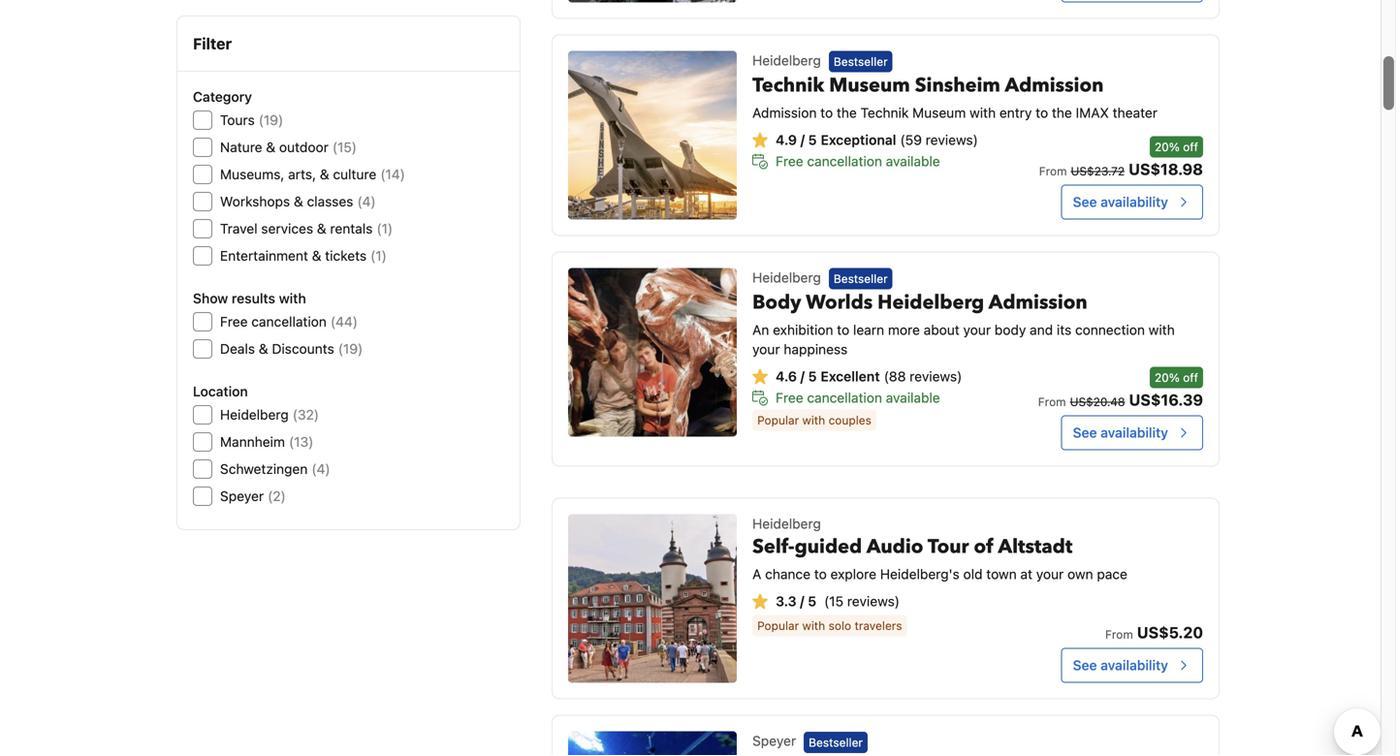 Task type: locate. For each thing, give the bounding box(es) containing it.
20% up us$18.98
[[1155, 140, 1180, 154]]

sinsheim
[[915, 72, 1001, 99]]

0 vertical spatial free
[[776, 153, 804, 169]]

4.9
[[776, 132, 797, 148]]

off
[[1184, 140, 1199, 154], [1184, 371, 1199, 385]]

0 vertical spatial (19)
[[259, 112, 283, 128]]

the
[[837, 105, 857, 121], [1052, 105, 1073, 121]]

1 vertical spatial from
[[1039, 395, 1067, 409]]

20% off up us$18.98
[[1155, 140, 1199, 154]]

(1)
[[377, 221, 393, 237], [371, 248, 387, 264]]

discounts
[[272, 341, 334, 357]]

free cancellation available for museum
[[776, 153, 941, 169]]

your right at
[[1037, 567, 1064, 583]]

show results with
[[193, 291, 306, 307]]

free cancellation available down exceptional
[[776, 153, 941, 169]]

1 vertical spatial see availability
[[1073, 425, 1169, 441]]

2 off from the top
[[1184, 371, 1199, 385]]

1 horizontal spatial speyer
[[753, 733, 797, 749]]

with left solo
[[803, 619, 826, 633]]

free down 4.9
[[776, 153, 804, 169]]

body worlds heidelberg admission an exhibition to learn more about your body and its connection with your happiness
[[753, 290, 1175, 358]]

1 vertical spatial 20% off
[[1155, 371, 1199, 385]]

speyer
[[220, 488, 264, 504], [753, 733, 797, 749]]

see availability down from us$5.20
[[1073, 658, 1169, 674]]

from left us$5.20 in the right of the page
[[1106, 628, 1134, 642]]

1 popular from the top
[[758, 414, 799, 427]]

2 see from the top
[[1073, 425, 1098, 441]]

/ right 4.6
[[801, 369, 805, 385]]

the up exceptional
[[837, 105, 857, 121]]

your down 'an' in the right of the page
[[753, 342, 780, 358]]

& down arts,
[[294, 194, 303, 210]]

nature & outdoor (15)
[[220, 139, 357, 155]]

& right nature
[[266, 139, 276, 155]]

1 horizontal spatial museum
[[913, 105, 966, 121]]

& for discounts
[[259, 341, 268, 357]]

0 vertical spatial available
[[886, 153, 941, 169]]

2 vertical spatial /
[[800, 594, 805, 610]]

1 5 from the top
[[809, 132, 817, 148]]

1 vertical spatial speyer
[[753, 733, 797, 749]]

old
[[964, 567, 983, 583]]

1 vertical spatial (19)
[[338, 341, 363, 357]]

see down us$23.72
[[1073, 194, 1098, 210]]

see down own
[[1073, 658, 1098, 674]]

0 vertical spatial popular
[[758, 414, 799, 427]]

0 vertical spatial reviews)
[[926, 132, 979, 148]]

1 vertical spatial (4)
[[312, 461, 330, 477]]

1 vertical spatial museum
[[913, 105, 966, 121]]

see availability for technik museum sinsheim admission
[[1073, 194, 1169, 210]]

audio
[[867, 534, 924, 561]]

0 vertical spatial see availability
[[1073, 194, 1169, 210]]

(1) right tickets
[[371, 248, 387, 264]]

free cancellation (44)
[[220, 314, 358, 330]]

from inside from us$23.72 us$18.98
[[1040, 164, 1068, 178]]

availability down from us$20.48 us$16.39 at the right
[[1101, 425, 1169, 441]]

see availability down from us$20.48 us$16.39 at the right
[[1073, 425, 1169, 441]]

(19) up 'nature & outdoor (15)'
[[259, 112, 283, 128]]

reviews) for sinsheim
[[926, 132, 979, 148]]

with left entry
[[970, 105, 996, 121]]

of
[[974, 534, 994, 561]]

see for self-guided audio tour of altstadt
[[1073, 658, 1098, 674]]

free for technik
[[776, 153, 804, 169]]

workshops & classes (4)
[[220, 194, 376, 210]]

travel services & rentals (1)
[[220, 221, 393, 237]]

cancellation down excellent
[[807, 390, 883, 406]]

1 horizontal spatial your
[[964, 322, 991, 338]]

technik museum sinsheim admission image
[[568, 51, 737, 220]]

1 available from the top
[[886, 153, 941, 169]]

5 left (15
[[808, 594, 817, 610]]

mannheim (13)
[[220, 434, 314, 450]]

heidelberg up about
[[878, 290, 985, 316]]

off up us$16.39
[[1184, 371, 1199, 385]]

2 free cancellation available from the top
[[776, 390, 941, 406]]

heidelberg's
[[881, 567, 960, 583]]

4.6
[[776, 369, 797, 385]]

0 vertical spatial speyer
[[220, 488, 264, 504]]

0 vertical spatial 20%
[[1155, 140, 1180, 154]]

1 20% from the top
[[1155, 140, 1180, 154]]

explore
[[831, 567, 877, 583]]

1 vertical spatial technik
[[861, 105, 909, 121]]

free up deals
[[220, 314, 248, 330]]

2 vertical spatial 5
[[808, 594, 817, 610]]

(19) down (44)
[[338, 341, 363, 357]]

your left the body
[[964, 322, 991, 338]]

2 vertical spatial reviews)
[[848, 594, 900, 610]]

1 vertical spatial /
[[801, 369, 805, 385]]

1 / from the top
[[801, 132, 805, 148]]

0 horizontal spatial speyer
[[220, 488, 264, 504]]

& for tickets
[[312, 248, 322, 264]]

1 horizontal spatial (19)
[[338, 341, 363, 357]]

5 for body
[[809, 369, 817, 385]]

2 / from the top
[[801, 369, 805, 385]]

your inside heidelberg self-guided audio tour of altstadt a chance to explore heidelberg's old town at your own pace
[[1037, 567, 1064, 583]]

reviews) right (88
[[910, 369, 963, 385]]

from left us$23.72
[[1040, 164, 1068, 178]]

& right arts,
[[320, 166, 329, 182]]

1 vertical spatial bestseller
[[834, 272, 888, 286]]

reviews) right the (59
[[926, 132, 979, 148]]

from inside from us$20.48 us$16.39
[[1039, 395, 1067, 409]]

available down the (59
[[886, 153, 941, 169]]

cancellation down exceptional
[[807, 153, 883, 169]]

see for technik museum sinsheim admission
[[1073, 194, 1098, 210]]

& for outdoor
[[266, 139, 276, 155]]

1 free cancellation available from the top
[[776, 153, 941, 169]]

tour
[[928, 534, 969, 561]]

to right entry
[[1036, 105, 1049, 121]]

popular down 3.3
[[758, 619, 799, 633]]

see down us$20.48
[[1073, 425, 1098, 441]]

1 off from the top
[[1184, 140, 1199, 154]]

technik
[[753, 72, 825, 99], [861, 105, 909, 121]]

admission for technik museum sinsheim admission
[[1005, 72, 1104, 99]]

popular for popular with couples
[[758, 414, 799, 427]]

museum up 4.9 / 5 exceptional (59 reviews)
[[830, 72, 911, 99]]

3 / from the top
[[800, 594, 805, 610]]

3 availability from the top
[[1101, 658, 1169, 674]]

technik up 4.9 / 5 exceptional (59 reviews)
[[861, 105, 909, 121]]

2 vertical spatial bestseller
[[809, 736, 863, 750]]

(59
[[901, 132, 922, 148]]

free down 4.6
[[776, 390, 804, 406]]

2 vertical spatial free
[[776, 390, 804, 406]]

5 right 4.6
[[809, 369, 817, 385]]

0 vertical spatial 5
[[809, 132, 817, 148]]

0 vertical spatial /
[[801, 132, 805, 148]]

workshops
[[220, 194, 290, 210]]

museums,
[[220, 166, 285, 182]]

0 vertical spatial availability
[[1101, 194, 1169, 210]]

/ right 4.9
[[801, 132, 805, 148]]

0 vertical spatial (1)
[[377, 221, 393, 237]]

1 see availability from the top
[[1073, 194, 1169, 210]]

to left the learn
[[837, 322, 850, 338]]

free cancellation available
[[776, 153, 941, 169], [776, 390, 941, 406]]

off up us$18.98
[[1184, 140, 1199, 154]]

2 availability from the top
[[1101, 425, 1169, 441]]

1 vertical spatial 5
[[809, 369, 817, 385]]

admission up imax
[[1005, 72, 1104, 99]]

1 horizontal spatial (4)
[[357, 194, 376, 210]]

see availability
[[1073, 194, 1169, 210], [1073, 425, 1169, 441], [1073, 658, 1169, 674]]

0 horizontal spatial your
[[753, 342, 780, 358]]

(19)
[[259, 112, 283, 128], [338, 341, 363, 357]]

free
[[776, 153, 804, 169], [220, 314, 248, 330], [776, 390, 804, 406]]

off for technik museum sinsheim admission
[[1184, 140, 1199, 154]]

tours (19)
[[220, 112, 283, 128]]

& down travel services & rentals (1)
[[312, 248, 322, 264]]

/
[[801, 132, 805, 148], [801, 369, 805, 385], [800, 594, 805, 610]]

& right deals
[[259, 341, 268, 357]]

popular
[[758, 414, 799, 427], [758, 619, 799, 633]]

travelers
[[855, 619, 903, 633]]

bestseller for worlds
[[834, 272, 888, 286]]

1 vertical spatial cancellation
[[252, 314, 327, 330]]

2 horizontal spatial your
[[1037, 567, 1064, 583]]

5 for technik
[[809, 132, 817, 148]]

1 vertical spatial see
[[1073, 425, 1098, 441]]

from
[[1040, 164, 1068, 178], [1039, 395, 1067, 409], [1106, 628, 1134, 642]]

2 available from the top
[[886, 390, 941, 406]]

4.9 / 5 exceptional (59 reviews)
[[776, 132, 979, 148]]

availability down from us$5.20
[[1101, 658, 1169, 674]]

0 vertical spatial bestseller
[[834, 55, 888, 69]]

schwetzingen (4)
[[220, 461, 330, 477]]

1 vertical spatial 20%
[[1155, 371, 1180, 385]]

admission up 4.9
[[753, 105, 817, 121]]

heidelberg
[[753, 52, 821, 68], [753, 269, 821, 285], [878, 290, 985, 316], [220, 407, 289, 423], [753, 516, 821, 532]]

body
[[753, 290, 802, 316]]

1 20% off from the top
[[1155, 140, 1199, 154]]

see availability down from us$23.72 us$18.98
[[1073, 194, 1169, 210]]

20% off for technik museum sinsheim admission
[[1155, 140, 1199, 154]]

0 vertical spatial see
[[1073, 194, 1098, 210]]

at
[[1021, 567, 1033, 583]]

availability down from us$23.72 us$18.98
[[1101, 194, 1169, 210]]

popular for popular with solo travelers
[[758, 619, 799, 633]]

(1) right rentals
[[377, 221, 393, 237]]

body worlds heidelberg admission image
[[568, 268, 737, 437]]

nature
[[220, 139, 262, 155]]

reviews) for heidelberg
[[910, 369, 963, 385]]

cancellation up deals & discounts (19)
[[252, 314, 327, 330]]

5
[[809, 132, 817, 148], [809, 369, 817, 385], [808, 594, 817, 610]]

0 vertical spatial free cancellation available
[[776, 153, 941, 169]]

heidelberg up mannheim
[[220, 407, 289, 423]]

reviews)
[[926, 132, 979, 148], [910, 369, 963, 385], [848, 594, 900, 610]]

2 20% off from the top
[[1155, 371, 1199, 385]]

heidelberg up self-
[[753, 516, 821, 532]]

0 vertical spatial off
[[1184, 140, 1199, 154]]

with up free cancellation (44)
[[279, 291, 306, 307]]

&
[[266, 139, 276, 155], [320, 166, 329, 182], [294, 194, 303, 210], [317, 221, 327, 237], [312, 248, 322, 264], [259, 341, 268, 357]]

your
[[964, 322, 991, 338], [753, 342, 780, 358], [1037, 567, 1064, 583]]

& for classes
[[294, 194, 303, 210]]

schwetzingen
[[220, 461, 308, 477]]

0 horizontal spatial technik
[[753, 72, 825, 99]]

1 vertical spatial free cancellation available
[[776, 390, 941, 406]]

museum down sinsheim
[[913, 105, 966, 121]]

cancellation for body
[[807, 390, 883, 406]]

1 vertical spatial your
[[753, 342, 780, 358]]

5 right 4.9
[[809, 132, 817, 148]]

admission for body worlds heidelberg admission
[[989, 290, 1088, 316]]

cancellation
[[807, 153, 883, 169], [252, 314, 327, 330], [807, 390, 883, 406]]

technik up 4.9
[[753, 72, 825, 99]]

20% off
[[1155, 140, 1199, 154], [1155, 371, 1199, 385]]

1 see from the top
[[1073, 194, 1098, 210]]

cancellation for technik
[[807, 153, 883, 169]]

to
[[821, 105, 833, 121], [1036, 105, 1049, 121], [837, 322, 850, 338], [815, 567, 827, 583]]

2 5 from the top
[[809, 369, 817, 385]]

20% up us$16.39
[[1155, 371, 1180, 385]]

entry
[[1000, 105, 1032, 121]]

reviews) up "travelers"
[[848, 594, 900, 610]]

2 vertical spatial see
[[1073, 658, 1098, 674]]

1 vertical spatial (1)
[[371, 248, 387, 264]]

2 vertical spatial admission
[[989, 290, 1088, 316]]

1 vertical spatial availability
[[1101, 425, 1169, 441]]

available for sinsheim
[[886, 153, 941, 169]]

2 vertical spatial see availability
[[1073, 658, 1169, 674]]

(4) down culture
[[357, 194, 376, 210]]

admission
[[1005, 72, 1104, 99], [753, 105, 817, 121], [989, 290, 1088, 316]]

2 vertical spatial from
[[1106, 628, 1134, 642]]

see
[[1073, 194, 1098, 210], [1073, 425, 1098, 441], [1073, 658, 1098, 674]]

2 vertical spatial availability
[[1101, 658, 1169, 674]]

0 vertical spatial admission
[[1005, 72, 1104, 99]]

1 vertical spatial popular
[[758, 619, 799, 633]]

own
[[1068, 567, 1094, 583]]

from left us$20.48
[[1039, 395, 1067, 409]]

chance
[[765, 567, 811, 583]]

2 see availability from the top
[[1073, 425, 1169, 441]]

20% off up us$16.39
[[1155, 371, 1199, 385]]

availability
[[1101, 194, 1169, 210], [1101, 425, 1169, 441], [1101, 658, 1169, 674]]

self-
[[753, 534, 795, 561]]

heidelberg (32)
[[220, 407, 319, 423]]

location
[[193, 384, 248, 400]]

(4)
[[357, 194, 376, 210], [312, 461, 330, 477]]

popular down 4.6
[[758, 414, 799, 427]]

availability for self-guided audio tour of altstadt
[[1101, 658, 1169, 674]]

0 vertical spatial cancellation
[[807, 153, 883, 169]]

0 vertical spatial from
[[1040, 164, 1068, 178]]

3 see from the top
[[1073, 658, 1098, 674]]

2 20% from the top
[[1155, 371, 1180, 385]]

0 vertical spatial 20% off
[[1155, 140, 1199, 154]]

1 horizontal spatial the
[[1052, 105, 1073, 121]]

1 availability from the top
[[1101, 194, 1169, 210]]

1 vertical spatial admission
[[753, 105, 817, 121]]

to down guided
[[815, 567, 827, 583]]

available down (88
[[886, 390, 941, 406]]

0 horizontal spatial the
[[837, 105, 857, 121]]

0 horizontal spatial (4)
[[312, 461, 330, 477]]

(4) down (13)
[[312, 461, 330, 477]]

free cancellation available down excellent
[[776, 390, 941, 406]]

/ right 3.3
[[800, 594, 805, 610]]

1 vertical spatial reviews)
[[910, 369, 963, 385]]

available
[[886, 153, 941, 169], [886, 390, 941, 406]]

1 vertical spatial available
[[886, 390, 941, 406]]

the left imax
[[1052, 105, 1073, 121]]

to inside heidelberg self-guided audio tour of altstadt a chance to explore heidelberg's old town at your own pace
[[815, 567, 827, 583]]

with left "couples"
[[803, 414, 826, 427]]

solo
[[829, 619, 852, 633]]

connection
[[1076, 322, 1146, 338]]

3 see availability from the top
[[1073, 658, 1169, 674]]

0 vertical spatial museum
[[830, 72, 911, 99]]

admission up and
[[989, 290, 1088, 316]]

1 vertical spatial off
[[1184, 371, 1199, 385]]

with right connection
[[1149, 322, 1175, 338]]

admission inside "body worlds heidelberg admission an exhibition to learn more about your body and its connection with your happiness"
[[989, 290, 1088, 316]]

available for heidelberg
[[886, 390, 941, 406]]

2 vertical spatial your
[[1037, 567, 1064, 583]]

2 vertical spatial cancellation
[[807, 390, 883, 406]]

and
[[1030, 322, 1054, 338]]

free for body
[[776, 390, 804, 406]]

body
[[995, 322, 1027, 338]]

free cancellation available for worlds
[[776, 390, 941, 406]]

2 popular from the top
[[758, 619, 799, 633]]



Task type: vqa. For each thing, say whether or not it's contained in the screenshot.
rightmost United States of America icon
no



Task type: describe. For each thing, give the bounding box(es) containing it.
(15)
[[333, 139, 357, 155]]

deals
[[220, 341, 255, 357]]

see availability for self-guided audio tour of altstadt
[[1073, 658, 1169, 674]]

exhibition
[[773, 322, 834, 338]]

imax
[[1076, 105, 1110, 121]]

technik museum sinsheim admission admission to the technik museum with entry to the imax theater
[[753, 72, 1158, 121]]

2 the from the left
[[1052, 105, 1073, 121]]

from for body worlds heidelberg admission
[[1039, 395, 1067, 409]]

speyer (2)
[[220, 488, 286, 504]]

happiness
[[784, 342, 848, 358]]

learn
[[854, 322, 885, 338]]

sea life admission image
[[568, 732, 737, 756]]

(15
[[825, 594, 844, 610]]

(2)
[[268, 488, 286, 504]]

availability for body worlds heidelberg admission
[[1101, 425, 1169, 441]]

speyer for speyer
[[753, 733, 797, 749]]

from for technik museum sinsheim admission
[[1040, 164, 1068, 178]]

a
[[753, 567, 762, 583]]

heidelberg inside "body worlds heidelberg admission an exhibition to learn more about your body and its connection with your happiness"
[[878, 290, 985, 316]]

to up exceptional
[[821, 105, 833, 121]]

3.3
[[776, 594, 797, 610]]

heidelberg self-guided audio tour of altstadt a chance to explore heidelberg's old town at your own pace
[[753, 516, 1128, 583]]

pace
[[1097, 567, 1128, 583]]

see availability for body worlds heidelberg admission
[[1073, 425, 1169, 441]]

0 vertical spatial your
[[964, 322, 991, 338]]

20% for body worlds heidelberg admission
[[1155, 371, 1180, 385]]

us$20.48
[[1070, 395, 1126, 409]]

entertainment & tickets (1)
[[220, 248, 387, 264]]

heidelberg up 4.9
[[753, 52, 821, 68]]

theater
[[1113, 105, 1158, 121]]

results
[[232, 291, 275, 307]]

us$16.39
[[1130, 391, 1204, 409]]

(13)
[[289, 434, 314, 450]]

0 horizontal spatial museum
[[830, 72, 911, 99]]

arts,
[[288, 166, 316, 182]]

1 the from the left
[[837, 105, 857, 121]]

heidelberg inside heidelberg self-guided audio tour of altstadt a chance to explore heidelberg's old town at your own pace
[[753, 516, 821, 532]]

from us$20.48 us$16.39
[[1039, 391, 1204, 409]]

off for body worlds heidelberg admission
[[1184, 371, 1199, 385]]

from inside from us$5.20
[[1106, 628, 1134, 642]]

bestseller for museum
[[834, 55, 888, 69]]

0 vertical spatial (4)
[[357, 194, 376, 210]]

town
[[987, 567, 1017, 583]]

tours
[[220, 112, 255, 128]]

rentals
[[330, 221, 373, 237]]

4.6 / 5 excellent (88 reviews)
[[776, 369, 963, 385]]

availability for technik museum sinsheim admission
[[1101, 194, 1169, 210]]

mannheim
[[220, 434, 285, 450]]

filter
[[193, 34, 232, 53]]

self-guided audio tour of altstadt image
[[568, 515, 737, 683]]

3 5 from the top
[[808, 594, 817, 610]]

technik museum speyer admission ticket image
[[568, 0, 737, 2]]

(14)
[[381, 166, 405, 182]]

more
[[888, 322, 920, 338]]

from us$5.20
[[1106, 624, 1204, 642]]

museums, arts, & culture (14)
[[220, 166, 405, 182]]

speyer for speyer (2)
[[220, 488, 264, 504]]

0 vertical spatial technik
[[753, 72, 825, 99]]

classes
[[307, 194, 353, 210]]

1 horizontal spatial technik
[[861, 105, 909, 121]]

outdoor
[[279, 139, 329, 155]]

show
[[193, 291, 228, 307]]

see for body worlds heidelberg admission
[[1073, 425, 1098, 441]]

(32)
[[293, 407, 319, 423]]

/ for body
[[801, 369, 805, 385]]

an
[[753, 322, 770, 338]]

altstadt
[[999, 534, 1073, 561]]

exceptional
[[821, 132, 897, 148]]

to inside "body worlds heidelberg admission an exhibition to learn more about your body and its connection with your happiness"
[[837, 322, 850, 338]]

heidelberg up body
[[753, 269, 821, 285]]

0 horizontal spatial (19)
[[259, 112, 283, 128]]

& down classes
[[317, 221, 327, 237]]

deals & discounts (19)
[[220, 341, 363, 357]]

(88
[[884, 369, 906, 385]]

entertainment
[[220, 248, 308, 264]]

us$23.72
[[1071, 164, 1125, 178]]

popular with solo travelers
[[758, 619, 903, 633]]

with inside technik museum sinsheim admission admission to the technik museum with entry to the imax theater
[[970, 105, 996, 121]]

with inside "body worlds heidelberg admission an exhibition to learn more about your body and its connection with your happiness"
[[1149, 322, 1175, 338]]

worlds
[[806, 290, 873, 316]]

(44)
[[331, 314, 358, 330]]

services
[[261, 221, 313, 237]]

culture
[[333, 166, 377, 182]]

3.3 / 5 (15 reviews)
[[776, 594, 900, 610]]

/ for technik
[[801, 132, 805, 148]]

category
[[193, 89, 252, 105]]

about
[[924, 322, 960, 338]]

from us$23.72 us$18.98
[[1040, 160, 1204, 178]]

20% off for body worlds heidelberg admission
[[1155, 371, 1199, 385]]

guided
[[795, 534, 863, 561]]

1 vertical spatial free
[[220, 314, 248, 330]]

popular with couples
[[758, 414, 872, 427]]

20% for technik museum sinsheim admission
[[1155, 140, 1180, 154]]

couples
[[829, 414, 872, 427]]

travel
[[220, 221, 258, 237]]

us$5.20
[[1138, 624, 1204, 642]]

excellent
[[821, 369, 880, 385]]

its
[[1057, 322, 1072, 338]]

tickets
[[325, 248, 367, 264]]

us$18.98
[[1129, 160, 1204, 178]]



